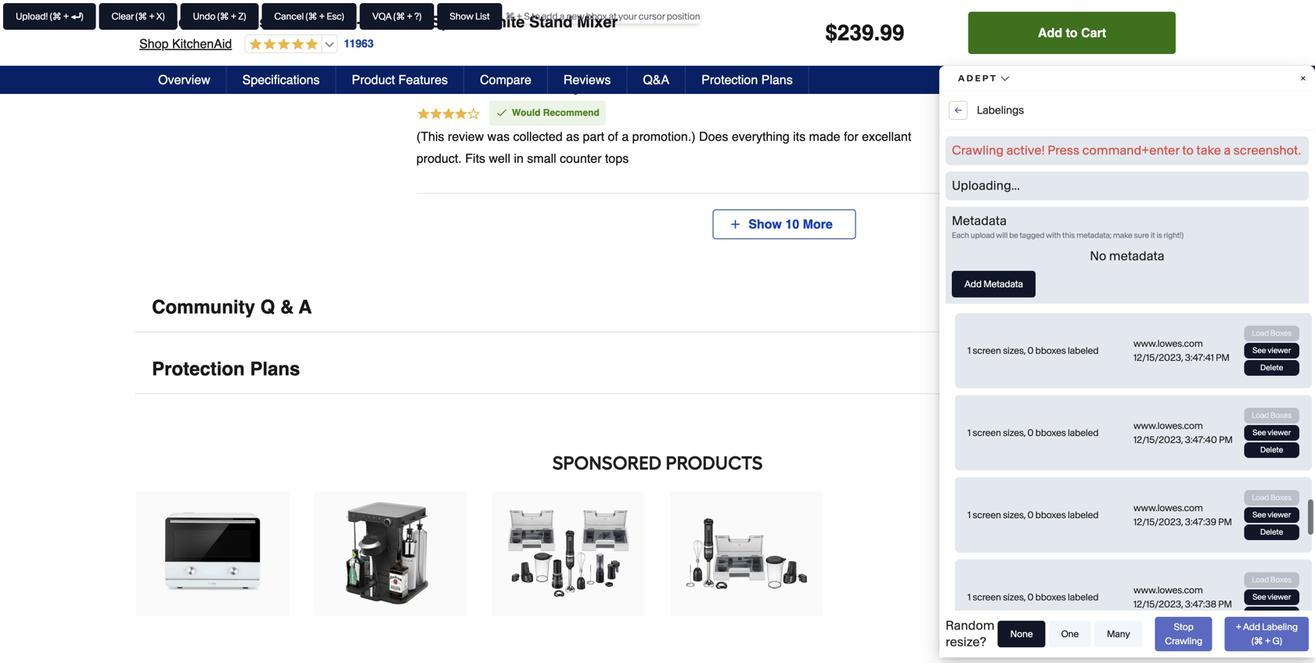 Task type: describe. For each thing, give the bounding box(es) containing it.
would recommend
[[512, 92, 600, 103]]

1 e from the top
[[1296, 393, 1308, 399]]

product features
[[352, 72, 448, 87]]

f e e d b a c k
[[1296, 386, 1308, 434]]

$
[[825, 20, 838, 45]]

0 vertical spatial protection plans button
[[686, 66, 809, 94]]

december
[[981, 79, 1024, 90]]

compare
[[480, 72, 532, 87]]

2 sponsored link from the left
[[314, 476, 467, 663]]

q&a button
[[628, 66, 686, 94]]

recommend
[[543, 92, 600, 103]]

reviews button
[[548, 66, 628, 94]]

a inside button
[[1296, 417, 1308, 423]]

its
[[793, 113, 806, 128]]

as
[[566, 113, 579, 128]]

.
[[874, 20, 880, 45]]

plans for the topmost protection plans button
[[762, 72, 793, 87]]

in
[[514, 135, 524, 150]]

from
[[981, 110, 1010, 124]]

series
[[286, 13, 331, 31]]

collected
[[513, 113, 563, 128]]

great value for money
[[417, 61, 582, 79]]

1 sponsored link from the left
[[136, 476, 289, 663]]

made
[[809, 113, 841, 128]]

shop
[[139, 36, 169, 51]]

compare button
[[464, 66, 548, 94]]

product.
[[417, 135, 462, 150]]

excellant
[[862, 113, 912, 128]]

k
[[1296, 429, 1308, 434]]

q&a
[[643, 72, 670, 87]]

small
[[527, 135, 557, 150]]

community q & a
[[152, 281, 312, 302]]

add
[[1038, 25, 1063, 40]]

community
[[152, 281, 255, 302]]

protection for the topmost protection plans button
[[702, 72, 758, 87]]

overview
[[158, 72, 210, 87]]

4.8 stars image
[[245, 38, 318, 52]]

black+decker 3-in-1 5-speed black 220-watt immersion blender with accessory jar image
[[686, 477, 808, 599]]

features
[[399, 72, 448, 87]]

checkmark image
[[496, 91, 508, 103]]

4 sponsored link from the left
[[670, 476, 823, 663]]

239
[[838, 20, 874, 45]]

f e e d b a c k button
[[1288, 361, 1315, 459]]

stand
[[529, 13, 573, 31]]

was
[[488, 113, 510, 128]]

10
[[786, 201, 800, 216]]

sponsored inside southdeep products heading
[[552, 436, 662, 459]]

kitchenaid classic series 4.5-quart 10-speed white stand mixer
[[139, 13, 618, 31]]

protection for bottom protection plans button
[[152, 342, 245, 364]]

reviews
[[564, 72, 611, 87]]

sponsored for third sponsored link from the right
[[314, 608, 368, 622]]

sponsored for 2nd sponsored link from right
[[492, 608, 546, 622]]

from kitchenaid.com
[[981, 110, 1097, 124]]

(this
[[417, 113, 444, 128]]

cart
[[1081, 25, 1107, 40]]

product features button
[[336, 66, 464, 94]]

2023
[[1038, 79, 1058, 90]]

counter
[[560, 135, 602, 150]]

2 e from the top
[[1296, 399, 1308, 405]]

sponsored for first sponsored link from right
[[670, 608, 724, 622]]



Task type: vqa. For each thing, say whether or not it's contained in the screenshot.
More
yes



Task type: locate. For each thing, give the bounding box(es) containing it.
black+decker black matte cocktail maker image
[[330, 477, 452, 599]]

protection plans up everything
[[702, 72, 793, 87]]

4 stars image
[[417, 91, 481, 107]]

southdeep products heading
[[135, 432, 1181, 463]]

protection up does
[[702, 72, 758, 87]]

to
[[1066, 25, 1078, 40]]

kitchenaid
[[139, 13, 222, 31], [172, 36, 232, 51]]

e
[[1296, 393, 1308, 399], [1296, 399, 1308, 405]]

0 horizontal spatial for
[[506, 61, 527, 79]]

for inside (this review was collected as part of a promotion.) does everything its made for excellant product. fits well in small counter tops
[[844, 113, 859, 128]]

protection down community
[[152, 342, 245, 364]]

1 vertical spatial a
[[1296, 417, 1308, 423]]

a up k
[[1296, 417, 1308, 423]]

protection plans button up everything
[[686, 66, 809, 94]]

99
[[880, 20, 905, 45]]

tops
[[605, 135, 629, 150]]

protection plans down community q & a
[[152, 342, 300, 364]]

e up d
[[1296, 393, 1308, 399]]

kitchenaid up shop kitchenaid
[[139, 13, 222, 31]]

c
[[1296, 423, 1308, 429]]

0 horizontal spatial protection plans
[[152, 342, 300, 364]]

1 horizontal spatial protection plans
[[702, 72, 793, 87]]

0 horizontal spatial protection
[[152, 342, 245, 364]]

0 vertical spatial protection plans
[[702, 72, 793, 87]]

10-
[[408, 13, 431, 31]]

1 horizontal spatial protection
[[702, 72, 758, 87]]

0 vertical spatial for
[[506, 61, 527, 79]]

d
[[1296, 405, 1308, 411]]

classic
[[226, 13, 281, 31]]

1,
[[1027, 79, 1035, 90]]

plans up everything
[[762, 72, 793, 87]]

products
[[666, 436, 763, 459]]

a
[[299, 281, 312, 302]]

show
[[749, 201, 782, 216]]

1 vertical spatial plans
[[250, 342, 300, 364]]

of
[[608, 113, 618, 128]]

1 vertical spatial protection plans
[[152, 342, 300, 364]]

protection plans button
[[686, 66, 809, 94], [135, 329, 1181, 378]]

specifications
[[242, 72, 320, 87]]

0 vertical spatial kitchenaid
[[139, 13, 222, 31]]

for up would
[[506, 61, 527, 79]]

for right made
[[844, 113, 859, 128]]

tyronne december 1, 2023
[[981, 61, 1058, 90]]

0 horizontal spatial plans
[[250, 342, 300, 364]]

part
[[583, 113, 605, 128]]

mixer
[[577, 13, 618, 31]]

plans for bottom protection plans button
[[250, 342, 300, 364]]

review
[[448, 113, 484, 128]]

more
[[803, 201, 833, 216]]

speed
[[431, 13, 478, 31]]

well
[[489, 135, 511, 150]]

everything
[[732, 113, 790, 128]]

overview button
[[143, 66, 227, 94]]

$ 239 . 99
[[825, 20, 905, 45]]

product
[[352, 72, 395, 87]]

plans
[[762, 72, 793, 87], [250, 342, 300, 364]]

sponsored for 1st sponsored link
[[136, 608, 190, 622]]

tyronne
[[981, 61, 1024, 73]]

0 horizontal spatial a
[[622, 113, 629, 128]]

great
[[417, 61, 457, 79]]

1 horizontal spatial for
[[844, 113, 859, 128]]

sponsored
[[552, 436, 662, 459], [136, 608, 190, 622], [314, 608, 368, 622], [492, 608, 546, 622], [670, 608, 724, 622]]

11963
[[344, 37, 374, 50]]

white
[[482, 13, 525, 31]]

sponsored link
[[136, 476, 289, 663], [314, 476, 467, 663], [492, 476, 645, 663], [670, 476, 823, 663]]

sponsored products
[[552, 436, 763, 459]]

protection plans for bottom protection plans button
[[152, 342, 300, 364]]

a right the of
[[622, 113, 629, 128]]

add to cart button
[[969, 12, 1176, 54]]

0 vertical spatial plans
[[762, 72, 793, 87]]

3 sponsored link from the left
[[492, 476, 645, 663]]

protection plans
[[702, 72, 793, 87], [152, 342, 300, 364]]

0 vertical spatial protection
[[702, 72, 758, 87]]

1 vertical spatial protection
[[152, 342, 245, 364]]

protection plans for the topmost protection plans button
[[702, 72, 793, 87]]

quart
[[362, 13, 404, 31]]

a
[[622, 113, 629, 128], [1296, 417, 1308, 423]]

1 vertical spatial for
[[844, 113, 859, 128]]

1 horizontal spatial a
[[1296, 417, 1308, 423]]

1 vertical spatial kitchenaid
[[172, 36, 232, 51]]

(this review was collected as part of a promotion.) does everything its made for excellant product. fits well in small counter tops
[[417, 113, 912, 150]]

community q & a button
[[135, 267, 1181, 317]]

black+decker 6-in-1 5-speed black 220-watt immersion blender with accessory jar image
[[508, 477, 630, 599]]

would
[[512, 92, 541, 103]]

0 vertical spatial a
[[622, 113, 629, 128]]

fotile chefcubii 4-in-1 steam air fryer food dehydrator 6-slice white convection toaster oven (1550-watt) image
[[152, 477, 274, 599]]

shop kitchenaid
[[139, 36, 232, 51]]

show 10 more
[[742, 201, 840, 216]]

kitchenaid.com
[[1014, 110, 1097, 124]]

a inside (this review was collected as part of a promotion.) does everything its made for excellant product. fits well in small counter tops
[[622, 113, 629, 128]]

does
[[699, 113, 729, 128]]

f
[[1296, 386, 1308, 393]]

1 horizontal spatial plans
[[762, 72, 793, 87]]

money
[[531, 61, 582, 79]]

protection plans button down community q & a button
[[135, 329, 1181, 378]]

4.5-
[[335, 13, 362, 31]]

1 vertical spatial protection plans button
[[135, 329, 1181, 378]]

for
[[506, 61, 527, 79], [844, 113, 859, 128]]

specifications button
[[227, 66, 336, 94]]

protection
[[702, 72, 758, 87], [152, 342, 245, 364]]

q
[[260, 281, 275, 302]]

add to cart
[[1038, 25, 1107, 40]]

promotion.)
[[632, 113, 696, 128]]

chat invite button image
[[1244, 606, 1292, 653]]

plus image
[[729, 202, 742, 215]]

b
[[1296, 411, 1308, 417]]

&
[[280, 281, 294, 302]]

plans down q
[[250, 342, 300, 364]]

kitchenaid up overview
[[172, 36, 232, 51]]

e up b
[[1296, 399, 1308, 405]]

fits
[[465, 135, 485, 150]]

value
[[462, 61, 502, 79]]

chevron down image
[[1148, 346, 1164, 361]]



